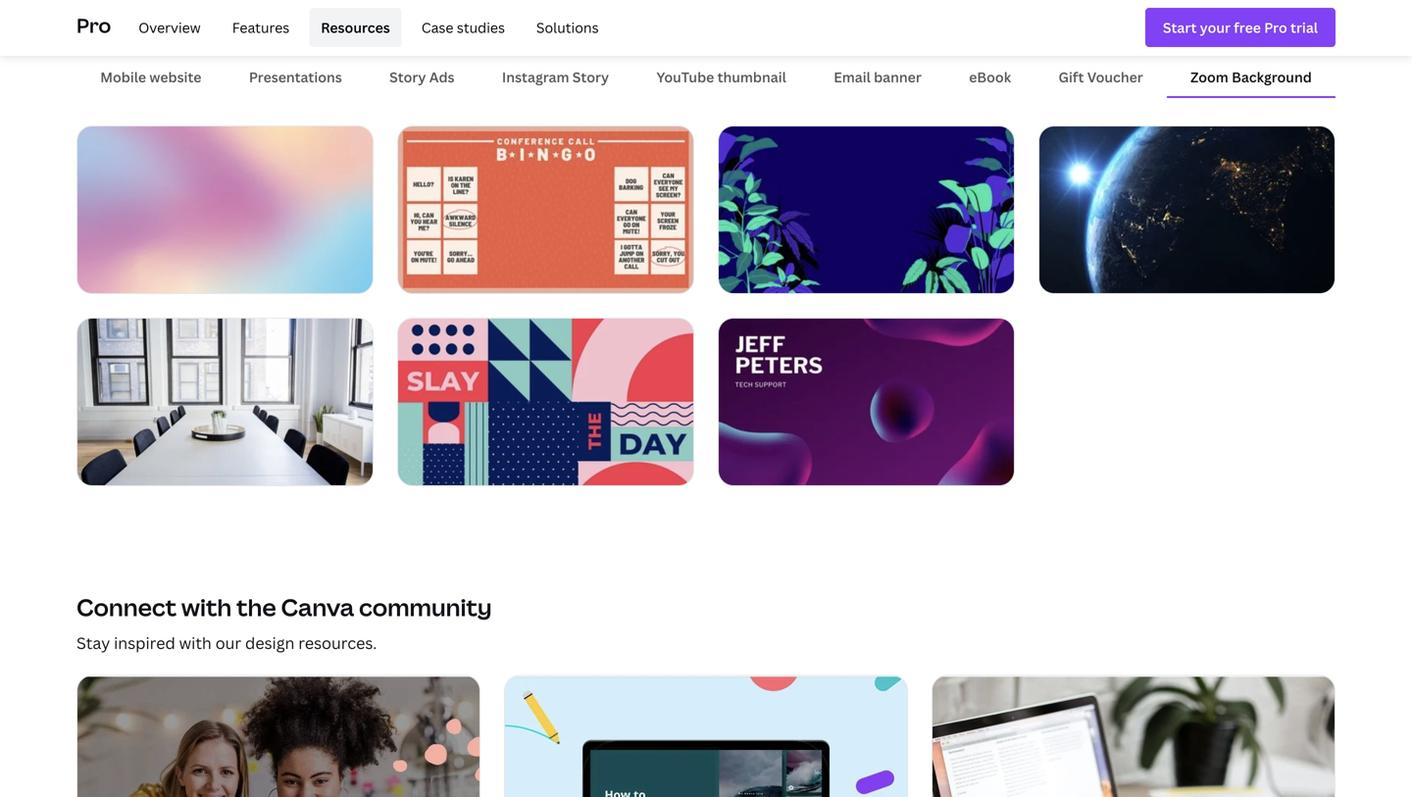 Task type: vqa. For each thing, say whether or not it's contained in the screenshot.
EMAIL BANNER button
yes



Task type: describe. For each thing, give the bounding box(es) containing it.
and
[[183, 19, 227, 51]]

canva
[[281, 591, 354, 623]]

presentations
[[249, 68, 342, 86]]

thumbnail
[[717, 68, 786, 86]]

community
[[359, 591, 492, 623]]

banner
[[874, 68, 922, 86]]

ads
[[429, 68, 455, 86]]

gift voucher button
[[1035, 59, 1167, 96]]

0 vertical spatial with
[[181, 591, 232, 623]]

inspired
[[114, 633, 175, 654]]

instagram story
[[502, 68, 609, 86]]

story inside button
[[390, 68, 426, 86]]

connect with the canva community stay inspired with our design resources.
[[76, 591, 492, 654]]

business and marketing templates
[[76, 19, 475, 51]]

resources link
[[309, 8, 402, 47]]

mobile
[[100, 68, 146, 86]]

features
[[232, 18, 290, 37]]

mobile website button
[[76, 59, 225, 96]]

gift voucher
[[1059, 68, 1143, 86]]

stay
[[76, 633, 110, 654]]

website
[[149, 68, 201, 86]]

connect
[[76, 591, 177, 623]]

the
[[236, 591, 276, 623]]

story inside button
[[573, 68, 609, 86]]

business
[[76, 19, 178, 51]]

our
[[215, 633, 241, 654]]

voucher
[[1087, 68, 1143, 86]]

overview link
[[127, 8, 213, 47]]

case studies
[[421, 18, 505, 37]]



Task type: locate. For each thing, give the bounding box(es) containing it.
story left the ads
[[390, 68, 426, 86]]

resources.
[[298, 633, 377, 654]]

case studies link
[[410, 8, 517, 47]]

overview
[[139, 18, 201, 37]]

email banner button
[[810, 59, 945, 96]]

marketing
[[232, 19, 350, 51]]

design
[[245, 633, 295, 654]]

youtube
[[657, 68, 714, 86]]

1 horizontal spatial story
[[573, 68, 609, 86]]

menu bar inside pro element
[[119, 8, 611, 47]]

1 vertical spatial with
[[179, 633, 212, 654]]

ebook button
[[945, 59, 1035, 96]]

features link
[[220, 8, 301, 47]]

mobile website
[[100, 68, 201, 86]]

background
[[1232, 68, 1312, 86]]

presentations button
[[225, 59, 366, 96]]

email
[[834, 68, 871, 86]]

solutions
[[536, 18, 599, 37]]

pro
[[76, 12, 111, 39]]

gift
[[1059, 68, 1084, 86]]

1 story from the left
[[390, 68, 426, 86]]

zoom background button
[[1167, 59, 1336, 96]]

story
[[390, 68, 426, 86], [573, 68, 609, 86]]

with
[[181, 591, 232, 623], [179, 633, 212, 654]]

0 horizontal spatial story
[[390, 68, 426, 86]]

solutions link
[[525, 8, 611, 47]]

case
[[421, 18, 454, 37]]

with up our
[[181, 591, 232, 623]]

menu bar containing overview
[[119, 8, 611, 47]]

resources
[[321, 18, 390, 37]]

start your free pro trial image
[[1163, 16, 1318, 38]]

youtube thumbnail
[[657, 68, 786, 86]]

templates
[[355, 19, 475, 51]]

zoom background
[[1191, 68, 1312, 86]]

email banner
[[834, 68, 922, 86]]

pro element
[[76, 0, 1336, 55]]

instagram
[[502, 68, 569, 86]]

instagram story button
[[478, 59, 633, 96]]

zoom
[[1191, 68, 1229, 86]]

ebook
[[969, 68, 1011, 86]]

youtube thumbnail button
[[633, 59, 810, 96]]

with left our
[[179, 633, 212, 654]]

2 story from the left
[[573, 68, 609, 86]]

studies
[[457, 18, 505, 37]]

menu bar
[[119, 8, 611, 47]]

story down solutions link
[[573, 68, 609, 86]]

story ads
[[390, 68, 455, 86]]

story ads button
[[366, 59, 478, 96]]



